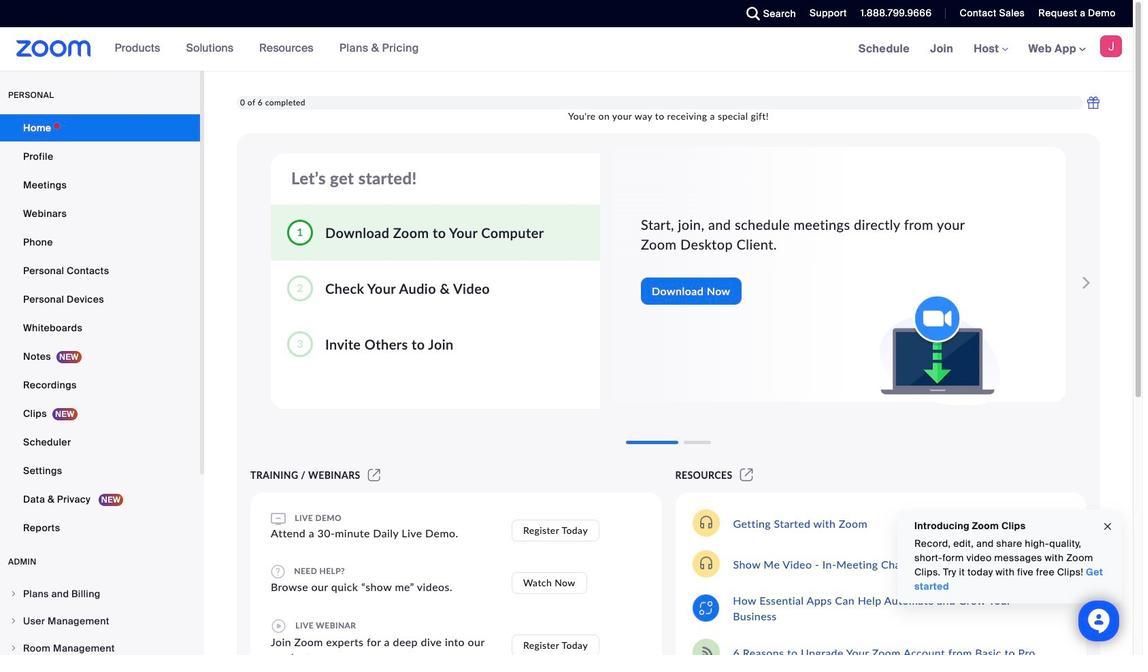 Task type: vqa. For each thing, say whether or not it's contained in the screenshot.
right window new ICON
yes



Task type: locate. For each thing, give the bounding box(es) containing it.
personal menu menu
[[0, 114, 200, 543]]

right image down right icon
[[10, 644, 18, 653]]

1 vertical spatial right image
[[10, 644, 18, 653]]

0 vertical spatial right image
[[10, 590, 18, 598]]

right image for first menu item from the bottom
[[10, 644, 18, 653]]

product information navigation
[[105, 27, 429, 71]]

right image up right icon
[[10, 590, 18, 598]]

close image
[[1103, 519, 1113, 535]]

1 vertical spatial menu item
[[0, 608, 200, 634]]

menu item
[[0, 581, 200, 607], [0, 608, 200, 634], [0, 636, 200, 655]]

0 vertical spatial menu item
[[0, 581, 200, 607]]

right image
[[10, 617, 18, 625]]

window new image
[[738, 470, 755, 481]]

1 right image from the top
[[10, 590, 18, 598]]

right image
[[10, 590, 18, 598], [10, 644, 18, 653]]

3 menu item from the top
[[0, 636, 200, 655]]

banner
[[0, 27, 1133, 71]]

2 vertical spatial menu item
[[0, 636, 200, 655]]

1 menu item from the top
[[0, 581, 200, 607]]

2 right image from the top
[[10, 644, 18, 653]]



Task type: describe. For each thing, give the bounding box(es) containing it.
meetings navigation
[[848, 27, 1133, 71]]

right image for 3rd menu item from the bottom of the admin menu menu
[[10, 590, 18, 598]]

next image
[[1079, 270, 1099, 297]]

2 menu item from the top
[[0, 608, 200, 634]]

admin menu menu
[[0, 581, 200, 655]]

window new image
[[366, 470, 383, 481]]

profile picture image
[[1100, 35, 1122, 57]]

zoom logo image
[[16, 40, 91, 57]]



